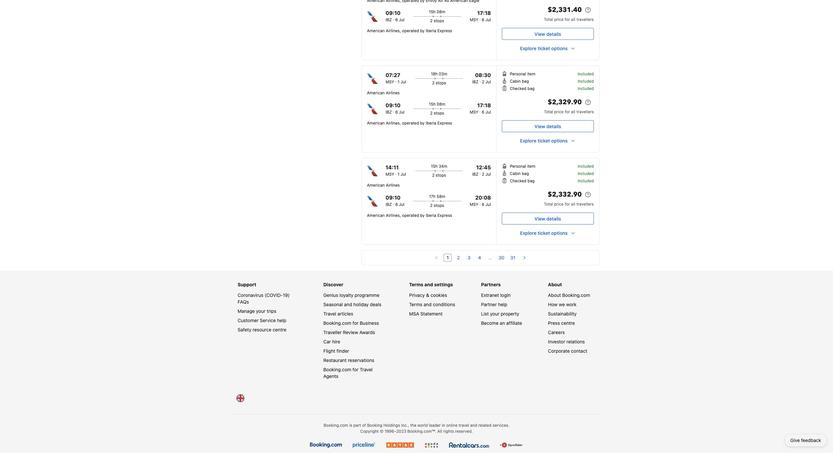 Task type: locate. For each thing, give the bounding box(es) containing it.
1 vertical spatial american airlines
[[367, 183, 400, 188]]

1 options from the top
[[551, 46, 568, 51]]

booking.com up work
[[562, 293, 590, 298]]

2 terms from the top
[[409, 302, 422, 308]]

1 vertical spatial about
[[548, 293, 561, 298]]

express
[[437, 28, 452, 33], [437, 121, 452, 126], [437, 213, 452, 218]]

3 view details from the top
[[535, 216, 561, 222]]

property
[[501, 311, 519, 317]]

0 vertical spatial view details button
[[502, 28, 594, 40]]

3 total from the top
[[544, 202, 553, 207]]

1 09:10 from the top
[[386, 10, 401, 16]]

explore for $2,332.90
[[520, 230, 537, 236]]

about for about
[[548, 282, 562, 288]]

view details button down $2,332.90 region on the top
[[502, 213, 594, 225]]

sustainability link
[[548, 311, 577, 317]]

0 vertical spatial details
[[547, 31, 561, 37]]

1 vertical spatial terms
[[409, 302, 422, 308]]

2 by from the top
[[420, 121, 425, 126]]

1 personal from the top
[[510, 72, 526, 76]]

1 vertical spatial view details button
[[502, 120, 594, 132]]

jul inside 14:11 msy . 1 jul
[[401, 172, 406, 177]]

1 explore ticket options from the top
[[520, 46, 568, 51]]

1 inside 14:11 msy . 1 jul
[[398, 172, 400, 177]]

and down loyalty
[[344, 302, 352, 308]]

4 included from the top
[[578, 164, 594, 169]]

cabin bag for $2,329.90
[[510, 79, 529, 84]]

1 17:18 from the top
[[477, 10, 491, 16]]

17:18
[[477, 10, 491, 16], [477, 102, 491, 108]]

2 total price for all travellers from the top
[[544, 109, 594, 114]]

1 view from the top
[[535, 31, 545, 37]]

2 vertical spatial explore ticket options button
[[502, 227, 594, 239]]

your up customer service help
[[256, 309, 266, 314]]

1 inside 1 button
[[447, 255, 449, 261]]

1 08m from the top
[[437, 9, 445, 14]]

for down reservations
[[353, 367, 359, 373]]

2 vertical spatial explore
[[520, 230, 537, 236]]

2 checked from the top
[[510, 179, 526, 184]]

3 options from the top
[[551, 230, 568, 236]]

travel down 'seasonal'
[[323, 311, 336, 317]]

details down '$2,331.40' region
[[547, 31, 561, 37]]

checked up "$2,329.90" region
[[510, 86, 526, 91]]

1 vertical spatial checked
[[510, 179, 526, 184]]

30 button
[[497, 254, 506, 262]]

09:10 ibz . 6 jul for $2,329.90
[[386, 102, 405, 115]]

and for conditions
[[424, 302, 432, 308]]

1 down 14:11
[[398, 172, 400, 177]]

view down '$2,331.40' region
[[535, 31, 545, 37]]

0 vertical spatial personal
[[510, 72, 526, 76]]

2 express from the top
[[437, 121, 452, 126]]

travellers down $2,332.90 at top right
[[577, 202, 594, 207]]

0 vertical spatial american airlines
[[367, 90, 400, 95]]

1 vertical spatial price
[[554, 109, 564, 114]]

for down the $2,329.90
[[565, 109, 570, 114]]

booking.com inside booking.com is part of booking holdings inc., the world leader in online travel and related services. copyright © 1996–2023 booking.com™. all rights reserved.
[[324, 423, 348, 428]]

world
[[418, 423, 428, 428]]

booking.com left is
[[324, 423, 348, 428]]

1 airlines, from the top
[[386, 28, 401, 33]]

booking.com for travel agents link
[[323, 367, 373, 379]]

18h 03m
[[431, 72, 447, 76]]

12:45
[[476, 165, 491, 171]]

explore ticket options for $2,331.40
[[520, 46, 568, 51]]

1996–2023
[[385, 429, 406, 434]]

partner help
[[481, 302, 507, 308]]

travellers down the $2,329.90
[[577, 109, 594, 114]]

1 vertical spatial 09:10
[[386, 102, 401, 108]]

2 travellers from the top
[[577, 109, 594, 114]]

view down "$2,329.90" region
[[535, 124, 545, 129]]

loyalty
[[340, 293, 353, 298]]

0 vertical spatial by
[[420, 28, 425, 33]]

2 options from the top
[[551, 138, 568, 144]]

your for trips
[[256, 309, 266, 314]]

1 view details button from the top
[[502, 28, 594, 40]]

all down $2,332.90 at top right
[[571, 202, 575, 207]]

view details for $2,332.90
[[535, 216, 561, 222]]

and up privacy & cookies link
[[425, 282, 433, 288]]

08:30 ibz . 2 jul
[[472, 72, 491, 84]]

explore ticket options button for $2,332.90
[[502, 227, 594, 239]]

2 american airlines, operated by iberia express from the top
[[367, 121, 452, 126]]

view details down '$2,331.40' region
[[535, 31, 561, 37]]

1 vertical spatial 17:18 msy . 6 jul
[[470, 102, 491, 115]]

view details button for $2,331.40
[[502, 28, 594, 40]]

1 vertical spatial 15h 08m
[[429, 102, 445, 107]]

your down partner help link
[[490, 311, 500, 317]]

2 vertical spatial view details button
[[502, 213, 594, 225]]

group
[[430, 252, 530, 264]]

booking
[[367, 423, 382, 428]]

1 vertical spatial help
[[277, 318, 286, 324]]

2 cabin bag from the top
[[510, 171, 529, 176]]

58m
[[437, 194, 445, 199]]

1 checked bag from the top
[[510, 86, 535, 91]]

booking.com for booking.com for travel agents
[[323, 367, 351, 373]]

about up the how
[[548, 293, 561, 298]]

0 vertical spatial 09:10
[[386, 10, 401, 16]]

airlines down 14:11 msy . 1 jul
[[386, 183, 400, 188]]

0 horizontal spatial help
[[277, 318, 286, 324]]

3 ticket from the top
[[538, 230, 550, 236]]

5 american from the top
[[367, 213, 385, 218]]

1 airlines from the top
[[386, 90, 400, 95]]

0 vertical spatial personal item
[[510, 72, 535, 76]]

0 vertical spatial operated
[[402, 28, 419, 33]]

price down the $2,329.90
[[554, 109, 564, 114]]

cabin for $2,329.90
[[510, 79, 521, 84]]

price for $2,331.40
[[554, 17, 564, 22]]

corporate contact link
[[548, 349, 587, 354]]

0 vertical spatial centre
[[561, 321, 575, 326]]

2 view details button from the top
[[502, 120, 594, 132]]

1 vertical spatial total
[[544, 109, 553, 114]]

0 vertical spatial 15h 08m
[[429, 9, 445, 14]]

total price for all travellers down the $2,329.90
[[544, 109, 594, 114]]

total down "$2,329.90" region
[[544, 109, 553, 114]]

personal
[[510, 72, 526, 76], [510, 164, 526, 169]]

3 09:10 from the top
[[386, 195, 401, 201]]

1 down 07:27
[[398, 79, 400, 84]]

american airlines down 14:11 msy . 1 jul
[[367, 183, 400, 188]]

1 cabin from the top
[[510, 79, 521, 84]]

0 vertical spatial explore ticket options button
[[502, 43, 594, 55]]

3 explore from the top
[[520, 230, 537, 236]]

jul inside 08:30 ibz . 2 jul
[[485, 79, 491, 84]]

2 vertical spatial operated
[[402, 213, 419, 218]]

0 vertical spatial view
[[535, 31, 545, 37]]

total
[[544, 17, 553, 22], [544, 109, 553, 114], [544, 202, 553, 207]]

1 vertical spatial view
[[535, 124, 545, 129]]

about booking.com
[[548, 293, 590, 298]]

total down '$2,331.40' region
[[544, 17, 553, 22]]

1 horizontal spatial your
[[490, 311, 500, 317]]

1 vertical spatial cabin
[[510, 171, 521, 176]]

2 vertical spatial details
[[547, 216, 561, 222]]

rentalcars image
[[449, 443, 489, 448], [449, 443, 489, 448]]

1 vertical spatial ticket
[[538, 138, 550, 144]]

1 about from the top
[[548, 282, 562, 288]]

1 price from the top
[[554, 17, 564, 22]]

1 vertical spatial 17:18
[[477, 102, 491, 108]]

1 vertical spatial personal
[[510, 164, 526, 169]]

1 vertical spatial 08m
[[437, 102, 445, 107]]

price for $2,332.90
[[554, 202, 564, 207]]

2 vertical spatial 09:10 ibz . 6 jul
[[386, 195, 405, 207]]

1 vertical spatial 09:10 ibz . 6 jul
[[386, 102, 405, 115]]

$2,329.90 region
[[502, 97, 594, 109]]

3 view details button from the top
[[502, 213, 594, 225]]

terms
[[409, 282, 423, 288], [409, 302, 422, 308]]

view details button for $2,332.90
[[502, 213, 594, 225]]

about for about booking.com
[[548, 293, 561, 298]]

cabin bag for $2,332.90
[[510, 171, 529, 176]]

2 inside 12:45 ibz . 2 jul
[[482, 172, 484, 177]]

2 american airlines from the top
[[367, 183, 400, 188]]

1 vertical spatial cabin bag
[[510, 171, 529, 176]]

1 vertical spatial centre
[[273, 327, 286, 333]]

login
[[500, 293, 511, 298]]

1 details from the top
[[547, 31, 561, 37]]

3 express from the top
[[437, 213, 452, 218]]

0 vertical spatial explore ticket options
[[520, 46, 568, 51]]

centre down service
[[273, 327, 286, 333]]

0 vertical spatial american airlines, operated by iberia express
[[367, 28, 452, 33]]

all for $2,329.90
[[571, 109, 575, 114]]

careers
[[548, 330, 565, 336]]

3 explore ticket options button from the top
[[502, 227, 594, 239]]

. inside 12:45 ibz . 2 jul
[[480, 171, 481, 176]]

1 iberia from the top
[[426, 28, 436, 33]]

1 vertical spatial travellers
[[577, 109, 594, 114]]

1 travellers from the top
[[577, 17, 594, 22]]

price down $2,331.40
[[554, 17, 564, 22]]

3 total price for all travellers from the top
[[544, 202, 594, 207]]

priceline.com image
[[353, 443, 376, 448], [353, 443, 376, 448]]

view for $2,331.40
[[535, 31, 545, 37]]

and down "&"
[[424, 302, 432, 308]]

customer service help
[[238, 318, 286, 324]]

msy inside 07:27 msy . 1 jul
[[386, 79, 394, 84]]

travel down reservations
[[360, 367, 373, 373]]

1 vertical spatial operated
[[402, 121, 419, 126]]

1 vertical spatial american airlines, operated by iberia express
[[367, 121, 452, 126]]

explore ticket options button
[[502, 43, 594, 55], [502, 135, 594, 147], [502, 227, 594, 239]]

personal for $2,329.90
[[510, 72, 526, 76]]

0 vertical spatial all
[[571, 17, 575, 22]]

total for $2,329.90
[[544, 109, 553, 114]]

price for $2,329.90
[[554, 109, 564, 114]]

2 vertical spatial 09:10
[[386, 195, 401, 201]]

express for $2,329.90
[[437, 121, 452, 126]]

is
[[349, 423, 352, 428]]

msy
[[470, 17, 478, 22], [386, 79, 394, 84], [470, 110, 478, 115], [386, 172, 394, 177], [470, 202, 478, 207]]

09:10 ibz . 6 jul for $2,332.90
[[386, 195, 405, 207]]

2 checked bag from the top
[[510, 179, 535, 184]]

statement
[[420, 311, 443, 317]]

2 09:10 ibz . 6 jul from the top
[[386, 102, 405, 115]]

2 09:10 from the top
[[386, 102, 401, 108]]

centre
[[561, 321, 575, 326], [273, 327, 286, 333]]

20:08 msy . 6 jul
[[470, 195, 491, 207]]

terms and settings
[[409, 282, 453, 288]]

ibz inside 08:30 ibz . 2 jul
[[472, 79, 479, 84]]

cabin bag
[[510, 79, 529, 84], [510, 171, 529, 176]]

iberia for $2,329.90
[[426, 121, 436, 126]]

for for $2,332.90
[[565, 202, 570, 207]]

2 all from the top
[[571, 109, 575, 114]]

kayak image
[[386, 443, 414, 448], [386, 443, 414, 448]]

1 american airlines from the top
[[367, 90, 400, 95]]

1 explore ticket options button from the top
[[502, 43, 594, 55]]

opentable image
[[500, 443, 523, 448], [500, 443, 523, 448]]

30
[[499, 255, 504, 261]]

2 view details from the top
[[535, 124, 561, 129]]

privacy
[[409, 293, 425, 298]]

msy inside 14:11 msy . 1 jul
[[386, 172, 394, 177]]

2 vertical spatial express
[[437, 213, 452, 218]]

details
[[547, 31, 561, 37], [547, 124, 561, 129], [547, 216, 561, 222]]

0 vertical spatial travellers
[[577, 17, 594, 22]]

0 vertical spatial ticket
[[538, 46, 550, 51]]

0 vertical spatial cabin
[[510, 79, 521, 84]]

0 vertical spatial 17:18
[[477, 10, 491, 16]]

1 total from the top
[[544, 17, 553, 22]]

1 american airlines, operated by iberia express from the top
[[367, 28, 452, 33]]

2 vertical spatial airlines,
[[386, 213, 401, 218]]

07:27
[[386, 72, 400, 78]]

checked bag for $2,332.90
[[510, 179, 535, 184]]

2 vertical spatial view details
[[535, 216, 561, 222]]

2 vertical spatial travellers
[[577, 202, 594, 207]]

american airlines down 07:27 msy . 1 jul
[[367, 90, 400, 95]]

2 total from the top
[[544, 109, 553, 114]]

view
[[535, 31, 545, 37], [535, 124, 545, 129], [535, 216, 545, 222]]

booking.com up agents
[[323, 367, 351, 373]]

travellers
[[577, 17, 594, 22], [577, 109, 594, 114], [577, 202, 594, 207]]

3 view from the top
[[535, 216, 545, 222]]

2 airlines, from the top
[[386, 121, 401, 126]]

1 vertical spatial 15h
[[429, 102, 436, 107]]

2 operated from the top
[[402, 121, 419, 126]]

08:30
[[475, 72, 491, 78]]

all
[[571, 17, 575, 22], [571, 109, 575, 114], [571, 202, 575, 207]]

2 airlines from the top
[[386, 183, 400, 188]]

1 left 2 button
[[447, 255, 449, 261]]

0 vertical spatial item
[[527, 72, 535, 76]]

jul inside 20:08 msy . 6 jul
[[485, 202, 491, 207]]

details down $2,332.90 region on the top
[[547, 216, 561, 222]]

total price for all travellers
[[544, 17, 594, 22], [544, 109, 594, 114], [544, 202, 594, 207]]

$2,332.90 region
[[502, 190, 594, 202]]

2 vertical spatial total price for all travellers
[[544, 202, 594, 207]]

1 vertical spatial checked bag
[[510, 179, 535, 184]]

total for $2,331.40
[[544, 17, 553, 22]]

2 vertical spatial view
[[535, 216, 545, 222]]

. inside 08:30 ibz . 2 jul
[[480, 78, 481, 83]]

0 vertical spatial about
[[548, 282, 562, 288]]

1 terms from the top
[[409, 282, 423, 288]]

car
[[323, 339, 331, 345]]

0 vertical spatial 09:10 ibz . 6 jul
[[386, 10, 405, 22]]

and right travel
[[470, 423, 477, 428]]

1 vertical spatial travel
[[360, 367, 373, 373]]

1 total price for all travellers from the top
[[544, 17, 594, 22]]

booking.com image
[[310, 443, 342, 448], [310, 443, 342, 448]]

partner
[[481, 302, 497, 308]]

checked bag up "$2,329.90" region
[[510, 86, 535, 91]]

1 vertical spatial airlines,
[[386, 121, 401, 126]]

travellers for $2,331.40
[[577, 17, 594, 22]]

1 vertical spatial item
[[527, 164, 535, 169]]

included
[[578, 72, 594, 76], [578, 79, 594, 84], [578, 86, 594, 91], [578, 164, 594, 169], [578, 171, 594, 176], [578, 179, 594, 184]]

1 explore from the top
[[520, 46, 537, 51]]

agoda image
[[425, 443, 438, 448], [425, 443, 438, 448]]

03m
[[439, 72, 447, 76]]

item
[[527, 72, 535, 76], [527, 164, 535, 169]]

1 ticket from the top
[[538, 46, 550, 51]]

1 vertical spatial explore ticket options button
[[502, 135, 594, 147]]

booking.com for travel agents
[[323, 367, 373, 379]]

personal for $2,332.90
[[510, 164, 526, 169]]

and inside booking.com is part of booking holdings inc., the world leader in online travel and related services. copyright © 1996–2023 booking.com™. all rights reserved.
[[470, 423, 477, 428]]

2 details from the top
[[547, 124, 561, 129]]

3 airlines, from the top
[[386, 213, 401, 218]]

2 about from the top
[[548, 293, 561, 298]]

2 explore ticket options button from the top
[[502, 135, 594, 147]]

3 09:10 ibz . 6 jul from the top
[[386, 195, 405, 207]]

explore for $2,331.40
[[520, 46, 537, 51]]

2 vertical spatial explore ticket options
[[520, 230, 568, 236]]

0 vertical spatial checked bag
[[510, 86, 535, 91]]

about up about booking.com
[[548, 282, 562, 288]]

for inside booking.com for travel agents
[[353, 367, 359, 373]]

msa statement link
[[409, 311, 443, 317]]

0 horizontal spatial centre
[[273, 327, 286, 333]]

2 view from the top
[[535, 124, 545, 129]]

3 explore ticket options from the top
[[520, 230, 568, 236]]

faqs
[[238, 299, 249, 305]]

by for $2,329.90
[[420, 121, 425, 126]]

2 vertical spatial price
[[554, 202, 564, 207]]

1 vertical spatial iberia
[[426, 121, 436, 126]]

0 vertical spatial 1
[[398, 79, 400, 84]]

extranet
[[481, 293, 499, 298]]

booking.com inside booking.com for travel agents
[[323, 367, 351, 373]]

0 vertical spatial checked
[[510, 86, 526, 91]]

price down $2,332.90 at top right
[[554, 202, 564, 207]]

details down "$2,329.90" region
[[547, 124, 561, 129]]

1 vertical spatial all
[[571, 109, 575, 114]]

checked bag for $2,329.90
[[510, 86, 535, 91]]

2
[[430, 18, 433, 23], [482, 79, 484, 84], [432, 80, 435, 85], [430, 111, 433, 116], [482, 172, 484, 177], [432, 173, 435, 178], [430, 203, 433, 208], [457, 255, 460, 261]]

checked for $2,329.90
[[510, 86, 526, 91]]

3 price from the top
[[554, 202, 564, 207]]

31 button
[[509, 254, 517, 262]]

17:18 msy . 6 jul
[[470, 10, 491, 22], [470, 102, 491, 115]]

2 stops
[[430, 18, 444, 23], [432, 80, 446, 85], [430, 111, 444, 116], [432, 173, 446, 178], [430, 203, 444, 208]]

2 vertical spatial options
[[551, 230, 568, 236]]

customer
[[238, 318, 259, 324]]

34m
[[439, 164, 447, 169]]

booking.com for booking.com is part of booking holdings inc., the world leader in online travel and related services. copyright © 1996–2023 booking.com™. all rights reserved.
[[324, 423, 348, 428]]

2 explore from the top
[[520, 138, 537, 144]]

3 operated from the top
[[402, 213, 419, 218]]

0 vertical spatial 17:18 msy . 6 jul
[[470, 10, 491, 22]]

09:10 for $2,332.90
[[386, 195, 401, 201]]

1 view details from the top
[[535, 31, 561, 37]]

0 vertical spatial travel
[[323, 311, 336, 317]]

0 vertical spatial airlines,
[[386, 28, 401, 33]]

0 vertical spatial express
[[437, 28, 452, 33]]

©
[[380, 429, 383, 434]]

view details down $2,332.90 region on the top
[[535, 216, 561, 222]]

checked bag up $2,332.90 region on the top
[[510, 179, 535, 184]]

0 vertical spatial options
[[551, 46, 568, 51]]

terms up privacy
[[409, 282, 423, 288]]

2 explore ticket options from the top
[[520, 138, 568, 144]]

1 horizontal spatial travel
[[360, 367, 373, 373]]

for down $2,331.40
[[565, 17, 570, 22]]

view down $2,332.90 region on the top
[[535, 216, 545, 222]]

work
[[566, 302, 577, 308]]

2 cabin from the top
[[510, 171, 521, 176]]

0 horizontal spatial your
[[256, 309, 266, 314]]

19)
[[283, 293, 290, 298]]

travellers down $2,331.40
[[577, 17, 594, 22]]

online
[[446, 423, 458, 428]]

1
[[398, 79, 400, 84], [398, 172, 400, 177], [447, 255, 449, 261]]

traveller
[[323, 330, 342, 336]]

3 travellers from the top
[[577, 202, 594, 207]]

centre down sustainability link
[[561, 321, 575, 326]]

airlines for $2,329.90
[[386, 90, 400, 95]]

total down $2,332.90 region on the top
[[544, 202, 553, 207]]

total price for all travellers down $2,332.90 at top right
[[544, 202, 594, 207]]

17h 58m
[[429, 194, 445, 199]]

checked up $2,332.90 region on the top
[[510, 179, 526, 184]]

2 included from the top
[[578, 79, 594, 84]]

1 inside 07:27 msy . 1 jul
[[398, 79, 400, 84]]

airlines down 07:27 msy . 1 jul
[[386, 90, 400, 95]]

service
[[260, 318, 276, 324]]

2 vertical spatial by
[[420, 213, 425, 218]]

travellers for $2,329.90
[[577, 109, 594, 114]]

booking.com down travel articles link
[[323, 321, 351, 326]]

list your property link
[[481, 311, 519, 317]]

2 price from the top
[[554, 109, 564, 114]]

0 vertical spatial view details
[[535, 31, 561, 37]]

ticket
[[538, 46, 550, 51], [538, 138, 550, 144], [538, 230, 550, 236]]

2 vertical spatial american airlines, operated by iberia express
[[367, 213, 452, 218]]

1 item from the top
[[527, 72, 535, 76]]

iberia for $2,332.90
[[426, 213, 436, 218]]

1 horizontal spatial centre
[[561, 321, 575, 326]]

business
[[360, 321, 379, 326]]

terms down privacy
[[409, 302, 422, 308]]

1 vertical spatial explore ticket options
[[520, 138, 568, 144]]

2 vertical spatial 1
[[447, 255, 449, 261]]

3 american airlines, operated by iberia express from the top
[[367, 213, 452, 218]]

press centre
[[548, 321, 575, 326]]

0 vertical spatial terms
[[409, 282, 423, 288]]

details for $2,329.90
[[547, 124, 561, 129]]

msa statement
[[409, 311, 443, 317]]

explore ticket options button for $2,331.40
[[502, 43, 594, 55]]

3 all from the top
[[571, 202, 575, 207]]

list your property
[[481, 311, 519, 317]]

0 vertical spatial cabin bag
[[510, 79, 529, 84]]

help
[[498, 302, 507, 308], [277, 318, 286, 324]]

conditions
[[433, 302, 455, 308]]

and for holiday
[[344, 302, 352, 308]]

1 personal item from the top
[[510, 72, 535, 76]]

become
[[481, 321, 499, 326]]

options
[[551, 46, 568, 51], [551, 138, 568, 144], [551, 230, 568, 236]]

american
[[367, 28, 385, 33], [367, 90, 385, 95], [367, 121, 385, 126], [367, 183, 385, 188], [367, 213, 385, 218]]

1 all from the top
[[571, 17, 575, 22]]

2 personal from the top
[[510, 164, 526, 169]]

checked for $2,332.90
[[510, 179, 526, 184]]

all down $2,331.40
[[571, 17, 575, 22]]

for down $2,332.90 at top right
[[565, 202, 570, 207]]

seasonal
[[323, 302, 343, 308]]

american airlines for $2,332.90
[[367, 183, 400, 188]]

1 vertical spatial 1
[[398, 172, 400, 177]]

1 vertical spatial personal item
[[510, 164, 535, 169]]

view details down "$2,329.90" region
[[535, 124, 561, 129]]

1 for $2,329.90
[[398, 79, 400, 84]]

all down the $2,329.90
[[571, 109, 575, 114]]

view details button down "$2,329.90" region
[[502, 120, 594, 132]]

3 iberia from the top
[[426, 213, 436, 218]]

$2,329.90
[[548, 98, 582, 107]]

1 checked from the top
[[510, 86, 526, 91]]

help right service
[[277, 318, 286, 324]]

0 vertical spatial total price for all travellers
[[544, 17, 594, 22]]

&
[[426, 293, 429, 298]]

total price for all travellers down $2,331.40
[[544, 17, 594, 22]]

1 cabin bag from the top
[[510, 79, 529, 84]]

view details button down '$2,331.40' region
[[502, 28, 594, 40]]

jul
[[399, 17, 405, 22], [485, 17, 491, 22], [401, 79, 406, 84], [485, 79, 491, 84], [399, 110, 405, 115], [485, 110, 491, 115], [401, 172, 406, 177], [485, 172, 491, 177], [399, 202, 405, 207], [485, 202, 491, 207]]

help up list your property
[[498, 302, 507, 308]]

2 ticket from the top
[[538, 138, 550, 144]]

0 vertical spatial explore
[[520, 46, 537, 51]]

articles
[[337, 311, 353, 317]]

1 vertical spatial explore
[[520, 138, 537, 144]]

2 personal item from the top
[[510, 164, 535, 169]]

1 vertical spatial airlines
[[386, 183, 400, 188]]

0 vertical spatial airlines
[[386, 90, 400, 95]]

0 vertical spatial help
[[498, 302, 507, 308]]

2 item from the top
[[527, 164, 535, 169]]



Task type: vqa. For each thing, say whether or not it's contained in the screenshot.
CABIN associated with $2,332.90
yes



Task type: describe. For each thing, give the bounding box(es) containing it.
airlines, for $2,329.90
[[386, 121, 401, 126]]

agents
[[323, 374, 338, 379]]

travel inside booking.com for travel agents
[[360, 367, 373, 373]]

ibz inside 12:45 ibz . 2 jul
[[472, 172, 479, 177]]

affiliate
[[506, 321, 522, 326]]

travel
[[459, 423, 469, 428]]

for up review
[[353, 321, 359, 326]]

give feedback button
[[785, 435, 826, 447]]

view details for $2,329.90
[[535, 124, 561, 129]]

3 button
[[465, 254, 473, 262]]

flight finder link
[[323, 349, 349, 354]]

give
[[790, 438, 800, 444]]

settings
[[434, 282, 453, 288]]

jul inside 07:27 msy . 1 jul
[[401, 79, 406, 84]]

item for $2,329.90
[[527, 72, 535, 76]]

press centre link
[[548, 321, 575, 326]]

for for $2,331.40
[[565, 17, 570, 22]]

finder
[[337, 349, 349, 354]]

corporate contact
[[548, 349, 587, 354]]

all
[[437, 429, 442, 434]]

view details button for $2,329.90
[[502, 120, 594, 132]]

jul inside 12:45 ibz . 2 jul
[[485, 172, 491, 177]]

traveller review awards
[[323, 330, 375, 336]]

explore ticket options button for $2,329.90
[[502, 135, 594, 147]]

2 08m from the top
[[437, 102, 445, 107]]

20:08
[[475, 195, 491, 201]]

list
[[481, 311, 489, 317]]

rights
[[443, 429, 454, 434]]

an
[[500, 321, 505, 326]]

total price for all travellers for $2,331.40
[[544, 17, 594, 22]]

. inside 14:11 msy . 1 jul
[[395, 171, 397, 176]]

2 15h 08m from the top
[[429, 102, 445, 107]]

restaurant reservations
[[323, 358, 374, 364]]

options for $2,329.90
[[551, 138, 568, 144]]

explore ticket options for $2,329.90
[[520, 138, 568, 144]]

options for $2,331.40
[[551, 46, 568, 51]]

booking.com for booking.com for business
[[323, 321, 351, 326]]

flight finder
[[323, 349, 349, 354]]

2 inside button
[[457, 255, 460, 261]]

msa
[[409, 311, 419, 317]]

personal item for $2,332.90
[[510, 164, 535, 169]]

view for $2,329.90
[[535, 124, 545, 129]]

partners
[[481, 282, 501, 288]]

all for $2,332.90
[[571, 202, 575, 207]]

cabin for $2,332.90
[[510, 171, 521, 176]]

6 included from the top
[[578, 179, 594, 184]]

operated for $2,329.90
[[402, 121, 419, 126]]

2 american from the top
[[367, 90, 385, 95]]

14:11 msy . 1 jul
[[386, 165, 406, 177]]

travel articles
[[323, 311, 353, 317]]

and for settings
[[425, 282, 433, 288]]

sustainability
[[548, 311, 577, 317]]

part
[[353, 423, 361, 428]]

investor relations
[[548, 339, 585, 345]]

1 express from the top
[[437, 28, 452, 33]]

msy inside 20:08 msy . 6 jul
[[470, 202, 478, 207]]

1 17:18 msy . 6 jul from the top
[[470, 10, 491, 22]]

all for $2,331.40
[[571, 17, 575, 22]]

terms for terms and conditions
[[409, 302, 422, 308]]

programme
[[355, 293, 379, 298]]

discover
[[323, 282, 343, 288]]

group containing 1
[[430, 252, 530, 264]]

partner help link
[[481, 302, 507, 308]]

operated for $2,332.90
[[402, 213, 419, 218]]

$2,331.40 region
[[502, 5, 594, 17]]

by for $2,332.90
[[420, 213, 425, 218]]

seasonal and holiday deals
[[323, 302, 381, 308]]

airlines for $2,332.90
[[386, 183, 400, 188]]

terms and conditions
[[409, 302, 455, 308]]

american airlines, operated by iberia express for $2,329.90
[[367, 121, 452, 126]]

$2,331.40
[[548, 5, 582, 14]]

details for $2,331.40
[[547, 31, 561, 37]]

details for $2,332.90
[[547, 216, 561, 222]]

1 button
[[444, 254, 452, 262]]

1 included from the top
[[578, 72, 594, 76]]

1 operated from the top
[[402, 28, 419, 33]]

3 included from the top
[[578, 86, 594, 91]]

6 inside 20:08 msy . 6 jul
[[482, 202, 484, 207]]

your for property
[[490, 311, 500, 317]]

4 button
[[476, 254, 484, 262]]

14:11
[[386, 165, 399, 171]]

view for $2,332.90
[[535, 216, 545, 222]]

1 by from the top
[[420, 28, 425, 33]]

total price for all travellers for $2,332.90
[[544, 202, 594, 207]]

for for $2,329.90
[[565, 109, 570, 114]]

of
[[362, 423, 366, 428]]

personal item for $2,329.90
[[510, 72, 535, 76]]

american airlines for $2,329.90
[[367, 90, 400, 95]]

relations
[[566, 339, 585, 345]]

extranet login link
[[481, 293, 511, 298]]

become an affiliate
[[481, 321, 522, 326]]

press
[[548, 321, 560, 326]]

09:10 for $2,329.90
[[386, 102, 401, 108]]

safety resource centre link
[[238, 327, 286, 333]]

total price for all travellers for $2,329.90
[[544, 109, 594, 114]]

3 american from the top
[[367, 121, 385, 126]]

investor relations link
[[548, 339, 585, 345]]

booking.com™.
[[407, 429, 436, 434]]

1 for $2,332.90
[[398, 172, 400, 177]]

leader
[[429, 423, 441, 428]]

seasonal and holiday deals link
[[323, 302, 381, 308]]

how we work
[[548, 302, 577, 308]]

trips
[[267, 309, 276, 314]]

explore ticket options for $2,332.90
[[520, 230, 568, 236]]

become an affiliate link
[[481, 321, 522, 326]]

travellers for $2,332.90
[[577, 202, 594, 207]]

privacy & cookies
[[409, 293, 447, 298]]

17h
[[429, 194, 436, 199]]

. inside 20:08 msy . 6 jul
[[480, 201, 481, 206]]

careers link
[[548, 330, 565, 336]]

cookies
[[431, 293, 447, 298]]

view details for $2,331.40
[[535, 31, 561, 37]]

manage your trips
[[238, 309, 276, 314]]

4 american from the top
[[367, 183, 385, 188]]

booking.com is part of booking holdings inc., the world leader in online travel and related services. copyright © 1996–2023 booking.com™. all rights reserved.
[[324, 423, 509, 434]]

ticket for $2,331.40
[[538, 46, 550, 51]]

07:27 msy . 1 jul
[[386, 72, 406, 84]]

options for $2,332.90
[[551, 230, 568, 236]]

flight
[[323, 349, 335, 354]]

coronavirus (covid-19) faqs
[[238, 293, 290, 305]]

restaurant
[[323, 358, 347, 364]]

how we work link
[[548, 302, 577, 308]]

terms for terms and settings
[[409, 282, 423, 288]]

travel articles link
[[323, 311, 353, 317]]

the
[[410, 423, 416, 428]]

we
[[559, 302, 565, 308]]

5 included from the top
[[578, 171, 594, 176]]

. inside 07:27 msy . 1 jul
[[395, 78, 397, 83]]

2 inside 08:30 ibz . 2 jul
[[482, 79, 484, 84]]

safety
[[238, 327, 251, 333]]

coronavirus (covid-19) faqs link
[[238, 293, 290, 305]]

restaurant reservations link
[[323, 358, 374, 364]]

ticket for $2,329.90
[[538, 138, 550, 144]]

1 15h 08m from the top
[[429, 9, 445, 14]]

2 17:18 msy . 6 jul from the top
[[470, 102, 491, 115]]

hire
[[332, 339, 340, 345]]

corporate
[[548, 349, 570, 354]]

explore for $2,329.90
[[520, 138, 537, 144]]

12:45 ibz . 2 jul
[[472, 165, 491, 177]]

1 09:10 ibz . 6 jul from the top
[[386, 10, 405, 22]]

genius loyalty programme
[[323, 293, 379, 298]]

1 american from the top
[[367, 28, 385, 33]]

item for $2,332.90
[[527, 164, 535, 169]]

express for $2,332.90
[[437, 213, 452, 218]]

airlines, for $2,332.90
[[386, 213, 401, 218]]

ticket for $2,332.90
[[538, 230, 550, 236]]

contact
[[571, 349, 587, 354]]

american airlines, operated by iberia express for $2,332.90
[[367, 213, 452, 218]]

0 vertical spatial 15h
[[429, 9, 436, 14]]

total for $2,332.90
[[544, 202, 553, 207]]

car hire
[[323, 339, 340, 345]]

2 vertical spatial 15h
[[431, 164, 438, 169]]

holdings
[[383, 423, 400, 428]]

in
[[442, 423, 445, 428]]

customer service help link
[[238, 318, 286, 324]]

how
[[548, 302, 558, 308]]

privacy & cookies link
[[409, 293, 447, 298]]

2 17:18 from the top
[[477, 102, 491, 108]]



